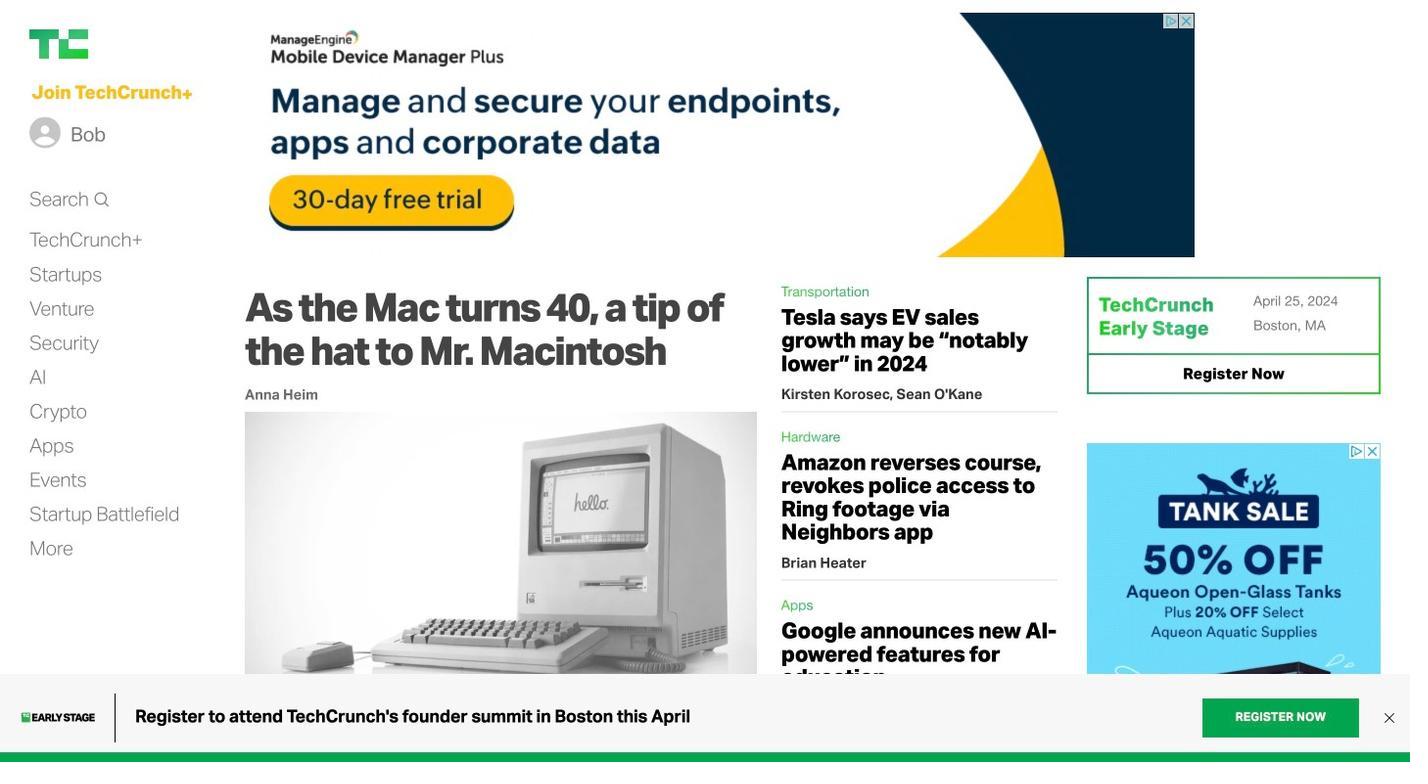 Task type: locate. For each thing, give the bounding box(es) containing it.
0 vertical spatial advertisement element
[[245, 13, 1195, 258]]

advertisement element
[[245, 13, 1195, 258], [1087, 444, 1381, 763]]



Task type: vqa. For each thing, say whether or not it's contained in the screenshot.
About
no



Task type: describe. For each thing, give the bounding box(es) containing it.
1 vertical spatial advertisement element
[[1087, 444, 1381, 763]]

apple macintosh image
[[245, 412, 757, 709]]



